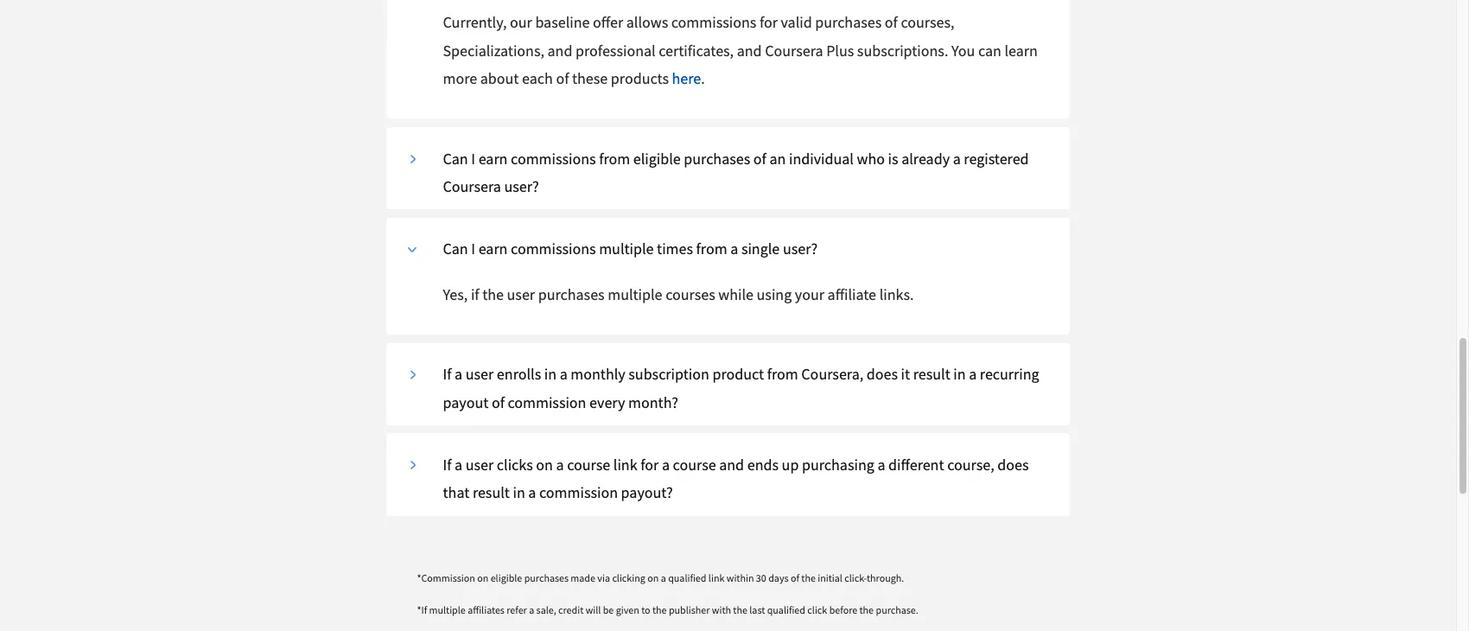 Task type: vqa. For each thing, say whether or not it's contained in the screenshot.
topmost Coursera
yes



Task type: describe. For each thing, give the bounding box(es) containing it.
purchases up sale,
[[524, 571, 569, 585]]

from inside can i earn commissions from eligible purchases of an individual who is already a registered coursera user?
[[599, 148, 630, 168]]

the right before
[[860, 603, 874, 616]]

every
[[590, 392, 625, 412]]

tab list containing currently, our baseline offer allows commissions for valid purchases of courses, specializations, and professional certificates, and coursera plus subscriptions. you can learn more about each of these products
[[387, 0, 1070, 516]]

if a user clicks on a course link for a course and ends up purchasing a different course, does that result in a commission payout? button
[[400, 451, 1057, 507]]

each
[[522, 69, 553, 88]]

here
[[672, 69, 701, 88]]

a inside can i earn commissions from eligible purchases of an individual who is already a registered coursera user?
[[953, 148, 961, 168]]

currently,
[[443, 13, 507, 32]]

0 horizontal spatial eligible
[[491, 571, 522, 585]]

commissions inside currently, our baseline offer allows commissions for valid purchases of courses, specializations, and professional certificates, and coursera plus subscriptions. you can learn more about each of these products
[[671, 13, 757, 32]]

a left monthly
[[560, 364, 568, 384]]

an
[[770, 148, 786, 168]]

result inside if a user clicks on a course link for a course and ends up purchasing a different course, does that result in a commission payout?
[[473, 483, 510, 502]]

given
[[616, 603, 640, 616]]

baseline
[[535, 13, 590, 32]]

of right days
[[791, 571, 800, 585]]

allows
[[627, 13, 668, 32]]

credit
[[559, 603, 584, 616]]

yes,
[[443, 284, 468, 304]]

plus
[[827, 41, 854, 60]]

on inside if a user clicks on a course link for a course and ends up purchasing a different course, does that result in a commission payout?
[[536, 455, 553, 474]]

user? inside can i earn commissions from eligible purchases of an individual who is already a registered coursera user?
[[504, 176, 539, 196]]

clicking
[[612, 571, 646, 585]]

product
[[713, 364, 764, 384]]

can
[[979, 41, 1002, 60]]

publisher
[[669, 603, 710, 616]]

monthly
[[571, 364, 626, 384]]

2 course from the left
[[673, 455, 716, 474]]

for inside if a user clicks on a course link for a course and ends up purchasing a different course, does that result in a commission payout?
[[641, 455, 659, 474]]

.
[[701, 69, 705, 88]]

single
[[742, 239, 780, 259]]

days
[[769, 571, 789, 585]]

coursera inside currently, our baseline offer allows commissions for valid purchases of courses, specializations, and professional certificates, and coursera plus subscriptions. you can learn more about each of these products
[[765, 41, 823, 60]]

can i earn commissions from eligible purchases of an individual who is already a registered coursera user? button
[[400, 145, 1057, 201]]

certificates,
[[659, 41, 734, 60]]

through.
[[867, 571, 904, 585]]

a left the different
[[878, 455, 886, 474]]

links.
[[880, 284, 914, 304]]

courses
[[666, 284, 716, 304]]

last
[[750, 603, 765, 616]]

you
[[952, 41, 975, 60]]

*commission
[[417, 571, 475, 585]]

of right each
[[556, 69, 569, 88]]

earn for can i earn commissions multiple times from a single user?
[[479, 239, 508, 259]]

click-
[[845, 571, 867, 585]]

times
[[657, 239, 693, 259]]

coursera,
[[802, 364, 864, 384]]

i for can i earn commissions from eligible purchases of an individual who is already a registered coursera user?
[[471, 148, 475, 168]]

course,
[[948, 455, 995, 474]]

specializations,
[[443, 41, 545, 60]]

1 vertical spatial from
[[696, 239, 728, 259]]

before
[[830, 603, 858, 616]]

if a user enrolls in a monthly subscription product from coursera, does it result in a recurring payout of commission every month? button
[[400, 360, 1057, 416]]

refer
[[507, 603, 527, 616]]

2 horizontal spatial in
[[954, 364, 966, 384]]

subscriptions.
[[857, 41, 949, 60]]

via
[[598, 571, 610, 585]]

can for can i earn commissions from eligible purchases of an individual who is already a registered coursera user?
[[443, 148, 468, 168]]

coursera inside can i earn commissions from eligible purchases of an individual who is already a registered coursera user?
[[443, 176, 501, 196]]

while
[[719, 284, 754, 304]]

a up payout?
[[662, 455, 670, 474]]

subscription
[[629, 364, 710, 384]]

commission inside if a user enrolls in a monthly subscription product from coursera, does it result in a recurring payout of commission every month?
[[508, 392, 587, 412]]

for inside currently, our baseline offer allows commissions for valid purchases of courses, specializations, and professional certificates, and coursera plus subscriptions. you can learn more about each of these products
[[760, 13, 778, 32]]

can i earn commissions multiple times from a single user?
[[443, 239, 818, 259]]

earn for can i earn commissions from eligible purchases of an individual who is already a registered coursera user?
[[479, 148, 508, 168]]

the left last
[[733, 603, 748, 616]]

made
[[571, 571, 596, 585]]

does inside if a user clicks on a course link for a course and ends up purchasing a different course, does that result in a commission payout?
[[998, 455, 1029, 474]]

1 vertical spatial multiple
[[608, 284, 663, 304]]

individual
[[789, 148, 854, 168]]

can i earn commissions from eligible purchases of an individual who is already a registered coursera user?
[[443, 148, 1029, 196]]

about
[[480, 69, 519, 88]]

who
[[857, 148, 885, 168]]

30
[[756, 571, 767, 585]]

1 horizontal spatial link
[[709, 571, 725, 585]]

here .
[[672, 69, 705, 88]]

2 horizontal spatial on
[[648, 571, 659, 585]]

a inside can i earn commissions multiple times from a single user? dropdown button
[[731, 239, 739, 259]]

yes, if the user purchases multiple courses while using your affiliate links.
[[443, 284, 914, 304]]



Task type: locate. For each thing, give the bounding box(es) containing it.
2 vertical spatial multiple
[[429, 603, 466, 616]]

a left sale,
[[529, 603, 534, 616]]

2 vertical spatial from
[[767, 364, 799, 384]]

from down these
[[599, 148, 630, 168]]

multiple down can i earn commissions multiple times from a single user?
[[608, 284, 663, 304]]

0 horizontal spatial on
[[477, 571, 489, 585]]

2 horizontal spatial from
[[767, 364, 799, 384]]

0 horizontal spatial course
[[567, 455, 611, 474]]

of
[[885, 13, 898, 32], [556, 69, 569, 88], [754, 148, 767, 168], [492, 392, 505, 412], [791, 571, 800, 585]]

the
[[483, 284, 504, 304], [802, 571, 816, 585], [653, 603, 667, 616], [733, 603, 748, 616], [860, 603, 874, 616]]

does right course,
[[998, 455, 1029, 474]]

1 horizontal spatial result
[[913, 364, 951, 384]]

user right if
[[507, 284, 535, 304]]

a up payout
[[455, 364, 463, 384]]

*if
[[417, 603, 427, 616]]

can down more
[[443, 148, 468, 168]]

i inside can i earn commissions from eligible purchases of an individual who is already a registered coursera user?
[[471, 148, 475, 168]]

on right clicks
[[536, 455, 553, 474]]

2 if from the top
[[443, 455, 452, 474]]

affiliates
[[468, 603, 505, 616]]

in
[[544, 364, 557, 384], [954, 364, 966, 384], [513, 483, 525, 502]]

enrolls
[[497, 364, 541, 384]]

1 horizontal spatial on
[[536, 455, 553, 474]]

1 horizontal spatial in
[[544, 364, 557, 384]]

1 course from the left
[[567, 455, 611, 474]]

0 horizontal spatial user?
[[504, 176, 539, 196]]

1 vertical spatial user?
[[783, 239, 818, 259]]

and left ends
[[719, 455, 744, 474]]

1 earn from the top
[[479, 148, 508, 168]]

it
[[901, 364, 910, 384]]

a
[[953, 148, 961, 168], [731, 239, 739, 259], [455, 364, 463, 384], [560, 364, 568, 384], [969, 364, 977, 384], [455, 455, 463, 474], [556, 455, 564, 474], [662, 455, 670, 474], [878, 455, 886, 474], [528, 483, 536, 502], [661, 571, 666, 585], [529, 603, 534, 616]]

within
[[727, 571, 754, 585]]

user
[[507, 284, 535, 304], [466, 364, 494, 384], [466, 455, 494, 474]]

1 vertical spatial eligible
[[491, 571, 522, 585]]

0 vertical spatial link
[[614, 455, 638, 474]]

*if multiple affiliates refer a sale, credit will be given to the publisher with the last qualified click before the purchase.
[[417, 603, 919, 616]]

course down every
[[567, 455, 611, 474]]

the right to
[[653, 603, 667, 616]]

1 vertical spatial link
[[709, 571, 725, 585]]

eligible
[[633, 148, 681, 168], [491, 571, 522, 585]]

initial
[[818, 571, 843, 585]]

link left within
[[709, 571, 725, 585]]

be
[[603, 603, 614, 616]]

0 vertical spatial from
[[599, 148, 630, 168]]

from
[[599, 148, 630, 168], [696, 239, 728, 259], [767, 364, 799, 384]]

1 can from the top
[[443, 148, 468, 168]]

can inside can i earn commissions from eligible purchases of an individual who is already a registered coursera user?
[[443, 148, 468, 168]]

commissions inside can i earn commissions from eligible purchases of an individual who is already a registered coursera user?
[[511, 148, 596, 168]]

purchases up plus
[[815, 13, 882, 32]]

1 horizontal spatial user?
[[783, 239, 818, 259]]

purchases left an
[[684, 148, 751, 168]]

if a user enrolls in a monthly subscription product from coursera, does it result in a recurring payout of commission every month?
[[443, 364, 1040, 412]]

with
[[712, 603, 731, 616]]

and inside if a user clicks on a course link for a course and ends up purchasing a different course, does that result in a commission payout?
[[719, 455, 744, 474]]

multiple right *if
[[429, 603, 466, 616]]

1 vertical spatial coursera
[[443, 176, 501, 196]]

earn inside can i earn commissions from eligible purchases of an individual who is already a registered coursera user?
[[479, 148, 508, 168]]

0 vertical spatial does
[[867, 364, 898, 384]]

0 horizontal spatial in
[[513, 483, 525, 502]]

0 horizontal spatial link
[[614, 455, 638, 474]]

for left valid at the right of the page
[[760, 13, 778, 32]]

can for can i earn commissions multiple times from a single user?
[[443, 239, 468, 259]]

commissions for from
[[511, 148, 596, 168]]

if
[[443, 364, 452, 384], [443, 455, 452, 474]]

the inside tab list
[[483, 284, 504, 304]]

payout?
[[621, 483, 673, 502]]

in right "enrolls"
[[544, 364, 557, 384]]

earn
[[479, 148, 508, 168], [479, 239, 508, 259]]

0 vertical spatial user
[[507, 284, 535, 304]]

multiple inside dropdown button
[[599, 239, 654, 259]]

1 vertical spatial for
[[641, 455, 659, 474]]

user for enrolls
[[466, 364, 494, 384]]

1 i from the top
[[471, 148, 475, 168]]

in inside if a user clicks on a course link for a course and ends up purchasing a different course, does that result in a commission payout?
[[513, 483, 525, 502]]

2 earn from the top
[[479, 239, 508, 259]]

0 vertical spatial if
[[443, 364, 452, 384]]

user for clicks
[[466, 455, 494, 474]]

different
[[889, 455, 944, 474]]

sale,
[[537, 603, 556, 616]]

can
[[443, 148, 468, 168], [443, 239, 468, 259]]

0 horizontal spatial result
[[473, 483, 510, 502]]

*commission on eligible purchases made via clicking on a qualified link within 30 days of the initial click-through.
[[417, 571, 904, 585]]

of inside if a user enrolls in a monthly subscription product from coursera, does it result in a recurring payout of commission every month?
[[492, 392, 505, 412]]

in left recurring
[[954, 364, 966, 384]]

tab list
[[387, 0, 1070, 516]]

and
[[548, 41, 573, 60], [737, 41, 762, 60], [719, 455, 744, 474]]

valid
[[781, 13, 812, 32]]

0 vertical spatial i
[[471, 148, 475, 168]]

eligible down products
[[633, 148, 681, 168]]

1 horizontal spatial eligible
[[633, 148, 681, 168]]

these
[[572, 69, 608, 88]]

if for if a user clicks on a course link for a course and ends up purchasing a different course, does that result in a commission payout?
[[443, 455, 452, 474]]

if inside if a user clicks on a course link for a course and ends up purchasing a different course, does that result in a commission payout?
[[443, 455, 452, 474]]

does
[[867, 364, 898, 384], [998, 455, 1029, 474]]

earn down about
[[479, 148, 508, 168]]

professional
[[576, 41, 656, 60]]

the right if
[[483, 284, 504, 304]]

0 horizontal spatial for
[[641, 455, 659, 474]]

in down clicks
[[513, 483, 525, 502]]

qualified
[[668, 571, 707, 585], [767, 603, 806, 616]]

1 vertical spatial commissions
[[511, 148, 596, 168]]

0 horizontal spatial from
[[599, 148, 630, 168]]

1 vertical spatial result
[[473, 483, 510, 502]]

0 vertical spatial commissions
[[671, 13, 757, 32]]

user inside if a user clicks on a course link for a course and ends up purchasing a different course, does that result in a commission payout?
[[466, 455, 494, 474]]

on right clicking
[[648, 571, 659, 585]]

1 horizontal spatial qualified
[[767, 603, 806, 616]]

more
[[443, 69, 477, 88]]

tab inside tab list
[[400, 0, 443, 8]]

recurring
[[980, 364, 1040, 384]]

earn up if
[[479, 239, 508, 259]]

1 vertical spatial earn
[[479, 239, 508, 259]]

course
[[567, 455, 611, 474], [673, 455, 716, 474]]

0 vertical spatial coursera
[[765, 41, 823, 60]]

a down clicks
[[528, 483, 536, 502]]

of left an
[[754, 148, 767, 168]]

0 vertical spatial multiple
[[599, 239, 654, 259]]

of right payout
[[492, 392, 505, 412]]

courses,
[[901, 13, 955, 32]]

eligible up refer
[[491, 571, 522, 585]]

if up the that
[[443, 455, 452, 474]]

the left initial
[[802, 571, 816, 585]]

commission down "enrolls"
[[508, 392, 587, 412]]

1 horizontal spatial course
[[673, 455, 716, 474]]

1 vertical spatial user
[[466, 364, 494, 384]]

purchases down can i earn commissions multiple times from a single user?
[[538, 284, 605, 304]]

a up *if multiple affiliates refer a sale, credit will be given to the publisher with the last qualified click before the purchase.
[[661, 571, 666, 585]]

commission
[[508, 392, 587, 412], [539, 483, 618, 502]]

0 vertical spatial result
[[913, 364, 951, 384]]

here link
[[672, 69, 701, 88]]

user left clicks
[[466, 455, 494, 474]]

for up payout?
[[641, 455, 659, 474]]

our
[[510, 13, 532, 32]]

offer
[[593, 13, 623, 32]]

and down baseline
[[548, 41, 573, 60]]

currently, our baseline offer allows commissions for valid purchases of courses, specializations, and professional certificates, and coursera plus subscriptions. you can learn more about each of these products
[[443, 13, 1038, 88]]

user inside if a user enrolls in a monthly subscription product from coursera, does it result in a recurring payout of commission every month?
[[466, 364, 494, 384]]

result inside if a user enrolls in a monthly subscription product from coursera, does it result in a recurring payout of commission every month?
[[913, 364, 951, 384]]

of inside can i earn commissions from eligible purchases of an individual who is already a registered coursera user?
[[754, 148, 767, 168]]

result
[[913, 364, 951, 384], [473, 483, 510, 502]]

purchases
[[815, 13, 882, 32], [684, 148, 751, 168], [538, 284, 605, 304], [524, 571, 569, 585]]

if inside if a user enrolls in a monthly subscription product from coursera, does it result in a recurring payout of commission every month?
[[443, 364, 452, 384]]

of up subscriptions.
[[885, 13, 898, 32]]

if up payout
[[443, 364, 452, 384]]

link inside if a user clicks on a course link for a course and ends up purchasing a different course, does that result in a commission payout?
[[614, 455, 638, 474]]

2 vertical spatial user
[[466, 455, 494, 474]]

is
[[888, 148, 899, 168]]

1 horizontal spatial for
[[760, 13, 778, 32]]

1 if from the top
[[443, 364, 452, 384]]

for
[[760, 13, 778, 32], [641, 455, 659, 474]]

result right the that
[[473, 483, 510, 502]]

1 vertical spatial does
[[998, 455, 1029, 474]]

affiliate
[[828, 284, 877, 304]]

tab
[[400, 0, 443, 8]]

commission inside if a user clicks on a course link for a course and ends up purchasing a different course, does that result in a commission payout?
[[539, 483, 618, 502]]

up
[[782, 455, 799, 474]]

and right certificates,
[[737, 41, 762, 60]]

can up yes, on the top of page
[[443, 239, 468, 259]]

clicks
[[497, 455, 533, 474]]

i up if
[[471, 239, 475, 259]]

1 horizontal spatial coursera
[[765, 41, 823, 60]]

does left "it"
[[867, 364, 898, 384]]

i down more
[[471, 148, 475, 168]]

a left recurring
[[969, 364, 977, 384]]

0 vertical spatial commission
[[508, 392, 587, 412]]

purchases inside currently, our baseline offer allows commissions for valid purchases of courses, specializations, and professional certificates, and coursera plus subscriptions. you can learn more about each of these products
[[815, 13, 882, 32]]

1 horizontal spatial does
[[998, 455, 1029, 474]]

already
[[902, 148, 950, 168]]

from right product
[[767, 364, 799, 384]]

0 vertical spatial eligible
[[633, 148, 681, 168]]

using
[[757, 284, 792, 304]]

1 vertical spatial if
[[443, 455, 452, 474]]

0 vertical spatial user?
[[504, 176, 539, 196]]

0 horizontal spatial qualified
[[668, 571, 707, 585]]

commission left payout?
[[539, 483, 618, 502]]

link
[[614, 455, 638, 474], [709, 571, 725, 585]]

payout
[[443, 392, 489, 412]]

0 horizontal spatial does
[[867, 364, 898, 384]]

user?
[[504, 176, 539, 196], [783, 239, 818, 259]]

a left the "single"
[[731, 239, 739, 259]]

1 horizontal spatial from
[[696, 239, 728, 259]]

qualified up publisher
[[668, 571, 707, 585]]

purchasing
[[802, 455, 875, 474]]

0 vertical spatial qualified
[[668, 571, 707, 585]]

your
[[795, 284, 825, 304]]

2 i from the top
[[471, 239, 475, 259]]

from inside if a user enrolls in a monthly subscription product from coursera, does it result in a recurring payout of commission every month?
[[767, 364, 799, 384]]

if a user clicks on a course link for a course and ends up purchasing a different course, does that result in a commission payout?
[[443, 455, 1029, 502]]

commissions for multiple
[[511, 239, 596, 259]]

result right "it"
[[913, 364, 951, 384]]

1 vertical spatial qualified
[[767, 603, 806, 616]]

registered
[[964, 148, 1029, 168]]

0 vertical spatial earn
[[479, 148, 508, 168]]

2 can from the top
[[443, 239, 468, 259]]

on up affiliates
[[477, 571, 489, 585]]

qualified right last
[[767, 603, 806, 616]]

user up payout
[[466, 364, 494, 384]]

a right already
[[953, 148, 961, 168]]

from right times
[[696, 239, 728, 259]]

ends
[[748, 455, 779, 474]]

purchase.
[[876, 603, 919, 616]]

1 vertical spatial commission
[[539, 483, 618, 502]]

1 vertical spatial i
[[471, 239, 475, 259]]

month?
[[629, 392, 679, 412]]

i for can i earn commissions multiple times from a single user?
[[471, 239, 475, 259]]

eligible inside can i earn commissions from eligible purchases of an individual who is already a registered coursera user?
[[633, 148, 681, 168]]

0 horizontal spatial coursera
[[443, 176, 501, 196]]

products
[[611, 69, 669, 88]]

0 vertical spatial for
[[760, 13, 778, 32]]

does inside if a user enrolls in a monthly subscription product from coursera, does it result in a recurring payout of commission every month?
[[867, 364, 898, 384]]

a up the that
[[455, 455, 463, 474]]

that
[[443, 483, 470, 502]]

2 vertical spatial commissions
[[511, 239, 596, 259]]

multiple left times
[[599, 239, 654, 259]]

if
[[471, 284, 479, 304]]

will
[[586, 603, 601, 616]]

i
[[471, 148, 475, 168], [471, 239, 475, 259]]

purchases inside can i earn commissions from eligible purchases of an individual who is already a registered coursera user?
[[684, 148, 751, 168]]

if for if a user enrolls in a monthly subscription product from coursera, does it result in a recurring payout of commission every month?
[[443, 364, 452, 384]]

0 vertical spatial can
[[443, 148, 468, 168]]

learn
[[1005, 41, 1038, 60]]

course left ends
[[673, 455, 716, 474]]

on
[[536, 455, 553, 474], [477, 571, 489, 585], [648, 571, 659, 585]]

a right clicks
[[556, 455, 564, 474]]

link up payout?
[[614, 455, 638, 474]]

1 vertical spatial can
[[443, 239, 468, 259]]

can i earn commissions multiple times from a single user? button
[[400, 235, 1057, 280]]

click
[[808, 603, 828, 616]]

to
[[642, 603, 651, 616]]



